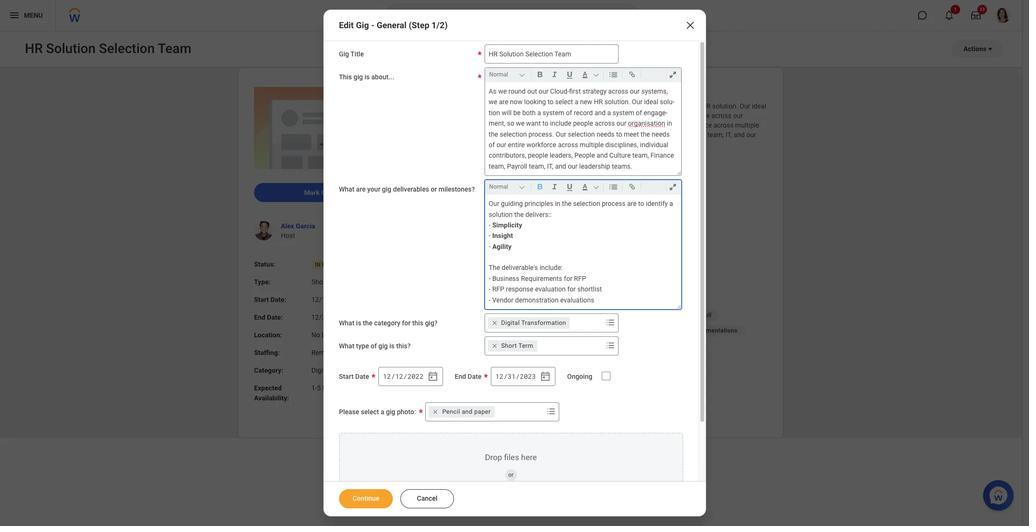 Task type: vqa. For each thing, say whether or not it's contained in the screenshot.
Start Date:
yes



Task type: locate. For each thing, give the bounding box(es) containing it.
date: up end date:
[[271, 296, 286, 304]]

x small image inside short term, press delete to clear value. option
[[490, 342, 499, 351]]

link image right bulleted list image
[[626, 69, 639, 80]]

culture down engagement,
[[601, 131, 622, 139]]

normal left bold icon
[[489, 71, 508, 78]]

1 vertical spatial multiple
[[580, 141, 604, 149]]

engage
[[644, 109, 668, 117]]

0 vertical spatial finance
[[642, 131, 666, 139]]

want
[[643, 112, 657, 120], [526, 120, 541, 127]]

hr inside as we round out our cloud-first strategy across our systems, we are now looking to select a new hr solution. our ideal solu tion will be both a system of record and a system of engage ment, so we want to include people across our organisation in the selection process. our selection needs to meet the needs of our entire workforce across multiple disciplines, individual contributors, people leaders, people and culture team, finance team, payroll team, it, and our leadership teams.
[[594, 98, 603, 106]]

what for what are your gig deliverables or milestones?
[[339, 186, 354, 193]]

0 vertical spatial normal
[[489, 71, 508, 78]]

business inside the deliverable's include: - business requirements for rfp - rfp response evaluation for shortlist - vendor demonstration evaluations
[[492, 275, 519, 283]]

0 horizontal spatial so
[[507, 120, 514, 127]]

process inside "our guiding principles in the selection process are to identify a solution the delivers:: - simplicity - insight - agility"
[[602, 200, 626, 208]]

0 horizontal spatial entire
[[508, 141, 525, 149]]

looking down bold icon
[[524, 98, 546, 106]]

people down as we round out our cloud-first strategy across our systems, we are now looking to select a new hr solution. our ideal solution will be both a system of record and a system of engagement, so we want to include people across our organisation in the selection process. our selection needs to meet the needs of our entire workforce across multiple disciplines, individual contributors, people leaders, people and culture team, finance team, payroll team, it, and our leadership teams.
[[574, 152, 595, 159]]

individual down the engage
[[640, 141, 668, 149]]

culture inside as we round out our cloud-first strategy across our systems, we are now looking to select a new hr solution. our ideal solu tion will be both a system of record and a system of engage ment, so we want to include people across our organisation in the selection process. our selection needs to meet the needs of our entire workforce across multiple disciplines, individual contributors, people leaders, people and culture team, finance team, payroll team, it, and our leadership teams.
[[609, 152, 631, 159]]

1 date from the left
[[355, 373, 369, 381]]

about...
[[371, 73, 394, 81]]

people
[[690, 112, 710, 120], [573, 120, 593, 127], [520, 131, 540, 139], [528, 152, 548, 159]]

teams. up the gig deliverables and milestones
[[448, 141, 469, 148]]

organisation inside as we round out our cloud-first strategy across our systems, we are now looking to select a new hr solution. our ideal solu tion will be both a system of record and a system of engage ment, so we want to include people across our organisation in the selection process. our selection needs to meet the needs of our entire workforce across multiple disciplines, individual contributors, people leaders, people and culture team, finance team, payroll team, it, and our leadership teams.
[[628, 120, 665, 127]]

disciplines, up deliverables
[[416, 131, 449, 139]]

gig for a
[[386, 409, 395, 416]]

culture inside as we round out our cloud-first strategy across our systems, we are now looking to select a new hr solution. our ideal solution will be both a system of record and a system of engagement, so we want to include people across our organisation in the selection process. our selection needs to meet the needs of our entire workforce across multiple disciplines, individual contributors, people leaders, people and culture team, finance team, payroll team, it, and our leadership teams.
[[601, 131, 622, 139]]

start
[[254, 296, 269, 304], [339, 373, 354, 381]]

x small image inside the pencil and paper, press delete to clear value. option
[[431, 408, 440, 417]]

0 vertical spatial or
[[431, 186, 437, 193]]

1 vertical spatial first
[[496, 102, 508, 110]]

as for will
[[416, 102, 424, 110]]

short term
[[311, 279, 344, 286], [501, 343, 533, 350]]

identify for our guiding principles in the selection process are to identify a solution the delivers:: - simplicity
[[573, 180, 595, 188]]

0 horizontal spatial is
[[356, 320, 361, 327]]

selection
[[473, 122, 500, 129], [541, 122, 568, 129], [500, 130, 527, 138], [568, 130, 595, 138], [500, 180, 527, 188], [573, 200, 600, 208]]

3 what from the top
[[339, 343, 354, 350]]

hr up engagement,
[[594, 98, 603, 106]]

solution. for tion
[[605, 98, 630, 106]]

short
[[311, 279, 328, 286], [501, 343, 517, 350]]

0 vertical spatial individual
[[450, 131, 479, 139]]

1 underline image from the top
[[563, 69, 576, 80]]

in down 'milestones'
[[482, 180, 487, 188]]

human up (rfp)
[[548, 312, 568, 319]]

0 vertical spatial delivers::
[[638, 180, 665, 188]]

gig title
[[339, 50, 364, 58]]

what
[[339, 186, 354, 193], [339, 320, 354, 327], [339, 343, 354, 350]]

normal button
[[487, 69, 529, 80], [487, 182, 529, 192]]

evaluations down agility
[[487, 256, 521, 264]]

hr right solu
[[702, 102, 711, 110]]

underline image for our guiding principles in the selection process are to identify a solution the delivers::
[[563, 181, 576, 193]]

0 horizontal spatial principles
[[452, 180, 480, 188]]

underline image
[[563, 69, 576, 80], [563, 181, 576, 193]]

0 horizontal spatial round
[[435, 102, 453, 110]]

1 horizontal spatial vendor
[[492, 296, 513, 304]]

date: for end date:
[[267, 314, 283, 322]]

guiding inside "our guiding principles in the selection process are to identify a solution the delivers:: - simplicity - insight - agility"
[[501, 200, 523, 208]]

digital transformation
[[501, 320, 566, 327], [311, 367, 378, 375]]

prompts image down end date group
[[546, 406, 557, 418]]

meet
[[597, 122, 612, 129], [624, 130, 639, 138]]

evaluations up resource
[[560, 296, 594, 304]]

leaders, down ment,
[[541, 131, 565, 139]]

finance inside as we round out our cloud-first strategy across our systems, we are now looking to select a new hr solution. our ideal solu tion will be both a system of record and a system of engage ment, so we want to include people across our organisation in the selection process. our selection needs to meet the needs of our entire workforce across multiple disciplines, individual contributors, people leaders, people and culture team, finance team, payroll team, it, and our leadership teams.
[[651, 152, 674, 159]]

now inside as we round out our cloud-first strategy across our systems, we are now looking to select a new hr solution. our ideal solution will be both a system of record and a system of engagement, so we want to include people across our organisation in the selection process. our selection needs to meet the needs of our entire workforce across multiple disciplines, individual contributors, people leaders, people and culture team, finance team, payroll team, it, and our leadership teams.
[[618, 102, 630, 110]]

organisation up deliverables
[[416, 122, 453, 129]]

entire down the engage
[[663, 122, 680, 129]]

maximize image for as we round out our cloud-first strategy across our systems, we are now looking to select a new hr solution. our ideal solu tion will be both a system of record and a system of engage ment, so we want to include people across our organisation in the selection process. our selection needs to meet the needs of our entire workforce across multiple disciplines, individual contributors, people leaders, people and culture team, finance team, payroll team, it, and our leadership teams.
[[666, 69, 679, 80]]

digital
[[501, 320, 520, 327], [311, 367, 330, 375]]

in down the engage
[[667, 120, 672, 127]]

leadership up bulleted list icon
[[579, 163, 610, 170]]

1 what from the top
[[339, 186, 354, 193]]

1 vertical spatial meet
[[624, 130, 639, 138]]

0 vertical spatial systems,
[[641, 88, 668, 95]]

0 horizontal spatial calendar image
[[427, 371, 439, 383]]

1 / from the left
[[391, 372, 395, 381]]

1 vertical spatial guiding
[[501, 200, 523, 208]]

12 for 12 / 12 / 2022
[[383, 372, 391, 381]]

delivers:: for our guiding principles in the selection process are to identify a solution the delivers:: - simplicity - insight - agility
[[525, 211, 552, 218]]

ment,
[[489, 109, 668, 127]]

0 vertical spatial underline image
[[563, 69, 576, 80]]

is
[[365, 73, 370, 81], [356, 320, 361, 327], [389, 343, 395, 350]]

link image for as we round out our cloud-first strategy across our systems, we are now looking to select a new hr solution. our ideal solu tion will be both a system of record and a system of engage ment, so we want to include people across our organisation in the selection process. our selection needs to meet the needs of our entire workforce across multiple disciplines, individual contributors, people leaders, people and culture team, finance team, payroll team, it, and our leadership teams.
[[626, 69, 639, 80]]

shortlist up 'human resource solutions'
[[577, 286, 602, 293]]

underline image right italic image
[[563, 69, 576, 80]]

simplicity up insight
[[492, 221, 522, 229]]

1 vertical spatial workforce
[[526, 141, 556, 149]]

select inside as we round out our cloud-first strategy across our systems, we are now looking to select a new hr solution. our ideal solu tion will be both a system of record and a system of engage ment, so we want to include people across our organisation in the selection process. our selection needs to meet the needs of our entire workforce across multiple disciplines, individual contributors, people leaders, people and culture team, finance team, payroll team, it, and our leadership teams.
[[555, 98, 573, 106]]

ideal inside as we round out our cloud-first strategy across our systems, we are now looking to select a new hr solution. our ideal solu tion will be both a system of record and a system of engage ment, so we want to include people across our organisation in the selection process. our selection needs to meet the needs of our entire workforce across multiple disciplines, individual contributors, people leaders, people and culture team, finance team, payroll team, it, and our leadership teams.
[[644, 98, 658, 106]]

include: up business transformation at the bottom
[[540, 264, 563, 272]]

strategy inside as we round out our cloud-first strategy across our systems, we are now looking to select a new hr solution. our ideal solu tion will be both a system of record and a system of engage ment, so we want to include people across our organisation in the selection process. our selection needs to meet the needs of our entire workforce across multiple disciplines, individual contributors, people leaders, people and culture team, finance team, payroll team, it, and our leadership teams.
[[583, 88, 607, 95]]

link image right bulleted list icon
[[626, 181, 639, 193]]

cloud-
[[550, 88, 569, 95], [477, 102, 496, 110]]

1 horizontal spatial simplicity
[[492, 221, 522, 229]]

record inside as we round out our cloud-first strategy across our systems, we are now looking to select a new hr solution. our ideal solu tion will be both a system of record and a system of engage ment, so we want to include people across our organisation in the selection process. our selection needs to meet the needs of our entire workforce across multiple disciplines, individual contributors, people leaders, people and culture team, finance team, payroll team, it, and our leadership teams.
[[574, 109, 593, 117]]

digital up 'request'
[[501, 320, 520, 327]]

normal for our guiding principles in the selection process are to identify a solution the delivers::
[[489, 184, 508, 190]]

entire inside as we round out our cloud-first strategy across our systems, we are now looking to select a new hr solution. our ideal solu tion will be both a system of record and a system of engage ment, so we want to include people across our organisation in the selection process. our selection needs to meet the needs of our entire workforce across multiple disciplines, individual contributors, people leaders, people and culture team, finance team, payroll team, it, and our leadership teams.
[[508, 141, 525, 149]]

prompts image
[[605, 317, 616, 329], [546, 406, 557, 418]]

leadership up system
[[642, 312, 673, 319]]

strategy for will
[[510, 102, 534, 110]]

status:
[[254, 261, 275, 268]]

round inside as we round out our cloud-first strategy across our systems, we are now looking to select a new hr solution. our ideal solu tion will be both a system of record and a system of engage ment, so we want to include people across our organisation in the selection process. our selection needs to meet the needs of our entire workforce across multiple disciplines, individual contributors, people leaders, people and culture team, finance team, payroll team, it, and our leadership teams.
[[508, 88, 526, 95]]

demonstration up business requirements
[[442, 256, 486, 264]]

1 horizontal spatial deliverable's
[[502, 264, 538, 272]]

multiple inside as we round out our cloud-first strategy across our systems, we are now looking to select a new hr solution. our ideal solu tion will be both a system of record and a system of engage ment, so we want to include people across our organisation in the selection process. our selection needs to meet the needs of our entire workforce across multiple disciplines, individual contributors, people leaders, people and culture team, finance team, payroll team, it, and our leadership teams.
[[580, 141, 604, 149]]

disciplines, down engagement,
[[605, 141, 638, 149]]

1 horizontal spatial shortlist
[[577, 286, 602, 293]]

1 human from the left
[[423, 312, 444, 319]]

new
[[580, 98, 592, 106], [688, 102, 700, 110]]

0 vertical spatial disciplines,
[[416, 131, 449, 139]]

1 horizontal spatial record
[[574, 109, 593, 117]]

-
[[371, 20, 374, 30], [416, 189, 418, 197], [489, 221, 491, 229], [489, 232, 491, 240], [416, 237, 418, 245], [489, 243, 491, 251], [416, 247, 418, 255], [416, 256, 418, 264], [489, 275, 491, 283], [489, 286, 491, 293], [489, 296, 491, 304]]

organisation inside as we round out our cloud-first strategy across our systems, we are now looking to select a new hr solution. our ideal solution will be both a system of record and a system of engagement, so we want to include people across our organisation in the selection process. our selection needs to meet the needs of our entire workforce across multiple disciplines, individual contributors, people leaders, people and culture team, finance team, payroll team, it, and our leadership teams.
[[416, 122, 453, 129]]

date down the type
[[355, 373, 369, 381]]

shortlist down insight
[[504, 247, 529, 255]]

short term element
[[501, 342, 533, 351]]

multiple
[[735, 122, 759, 129], [580, 141, 604, 149]]

entire
[[663, 122, 680, 129], [508, 141, 525, 149]]

term down recruiting
[[329, 279, 344, 286]]

0 vertical spatial is
[[365, 73, 370, 81]]

0 vertical spatial date:
[[271, 296, 286, 304]]

teams. up bulleted list icon
[[612, 163, 632, 170]]

gig left photo:
[[386, 409, 395, 416]]

1 maximize image from the top
[[666, 69, 679, 80]]

normal group up "our guiding principles in the selection process are to identify a solution the delivers:: - simplicity - insight - agility"
[[487, 180, 683, 195]]

looking inside as we round out our cloud-first strategy across our systems, we are now looking to select a new hr solution. our ideal solution will be both a system of record and a system of engagement, so we want to include people across our organisation in the selection process. our selection needs to meet the needs of our entire workforce across multiple disciplines, individual contributors, people leaders, people and culture team, finance team, payroll team, it, and our leadership teams.
[[632, 102, 654, 110]]

hr for will
[[702, 102, 711, 110]]

2 horizontal spatial select
[[663, 102, 681, 110]]

business
[[419, 237, 446, 245], [492, 275, 519, 283], [423, 297, 449, 304], [508, 297, 534, 304]]

gig right this
[[354, 73, 363, 81]]

normal button for as we round out our cloud-first strategy across our systems, we are now looking to select a new hr solution. our ideal solu tion will be both a system of record and a system of engage ment, so we want to include people across our organisation in the selection process. our selection needs to meet the needs of our entire workforce across multiple disciplines, individual contributors, people leaders, people and culture team, finance team, payroll team, it, and our leadership teams.
[[487, 69, 529, 80]]

1 vertical spatial entire
[[508, 141, 525, 149]]

end
[[254, 314, 265, 322], [455, 373, 466, 381]]

0 horizontal spatial solution
[[416, 112, 440, 120]]

prompts image for please select a gig photo:
[[546, 406, 557, 418]]

2 normal from the top
[[489, 184, 508, 190]]

0 horizontal spatial disciplines,
[[416, 131, 449, 139]]

start down type:
[[254, 296, 269, 304]]

teams.
[[448, 141, 469, 148], [612, 163, 632, 170]]

1 normal button from the top
[[487, 69, 529, 80]]

transformation up 'proposals'
[[521, 320, 566, 327]]

remote
[[311, 349, 335, 357]]

0 vertical spatial guiding
[[428, 180, 450, 188]]

process
[[529, 180, 553, 188], [602, 200, 626, 208]]

start inside edit gig - general (step 1/2) dialog
[[339, 373, 354, 381]]

link image
[[626, 69, 639, 80], [626, 181, 639, 193]]

2 12 from the left
[[395, 372, 403, 381]]

include: left insight
[[467, 228, 490, 235]]

2 date from the left
[[468, 373, 482, 381]]

1 vertical spatial round
[[435, 102, 453, 110]]

1 horizontal spatial leadership
[[579, 163, 610, 170]]

deliverable's down milestones?
[[429, 228, 465, 235]]

the
[[416, 228, 427, 235], [489, 264, 500, 272]]

1 horizontal spatial principles
[[525, 200, 553, 208]]

transformation for business requirements
[[535, 297, 578, 304]]

identify
[[573, 180, 595, 188], [646, 200, 668, 208]]

round for tion
[[508, 88, 526, 95]]

x small image down 'request'
[[490, 342, 499, 351]]

1 horizontal spatial solution
[[489, 211, 513, 218]]

across
[[608, 88, 628, 95], [535, 102, 555, 110], [711, 112, 732, 120], [595, 120, 615, 127], [714, 122, 734, 129], [558, 141, 578, 149]]

1 horizontal spatial demonstration
[[515, 296, 559, 304]]

people down ment,
[[566, 131, 587, 139]]

no location
[[311, 332, 348, 339]]

first for will
[[496, 102, 508, 110]]

disciplines, inside as we round out our cloud-first strategy across our systems, we are now looking to select a new hr solution. our ideal solu tion will be both a system of record and a system of engage ment, so we want to include people across our organisation in the selection process. our selection needs to meet the needs of our entire workforce across multiple disciplines, individual contributors, people leaders, people and culture team, finance team, payroll team, it, and our leadership teams.
[[605, 141, 638, 149]]

in inside "our guiding principles in the selection process are to identify a solution the delivers:: - simplicity - insight - agility"
[[555, 200, 560, 208]]

2 vertical spatial what
[[339, 343, 354, 350]]

strategy
[[583, 88, 607, 95], [510, 102, 534, 110]]

mark complete
[[304, 189, 350, 197]]

calendar image for 12 / 12 / 2022
[[427, 371, 439, 383]]

payroll inside as we round out our cloud-first strategy across our systems, we are now looking to select a new hr solution. our ideal solution will be both a system of record and a system of engagement, so we want to include people across our organisation in the selection process. our selection needs to meet the needs of our entire workforce across multiple disciplines, individual contributors, people leaders, people and culture team, finance team, payroll team, it, and our leadership teams.
[[686, 131, 706, 139]]

1 vertical spatial strategy
[[510, 102, 534, 110]]

process. up 'milestones'
[[501, 122, 527, 129]]

2 underline image from the top
[[563, 181, 576, 193]]

delivers:: inside our guiding principles in the selection process are to identify a solution the delivers:: - simplicity
[[638, 180, 665, 188]]

teams. inside as we round out our cloud-first strategy across our systems, we are now looking to select a new hr solution. our ideal solution will be both a system of record and a system of engagement, so we want to include people across our organisation in the selection process. our selection needs to meet the needs of our entire workforce across multiple disciplines, individual contributors, people leaders, people and culture team, finance team, payroll team, it, and our leadership teams.
[[448, 141, 469, 148]]

0 horizontal spatial the
[[416, 228, 427, 235]]

2 maximize image from the top
[[666, 181, 679, 193]]

round for will
[[435, 102, 453, 110]]

simplicity down deliverables
[[419, 189, 448, 197]]

new inside as we round out our cloud-first strategy across our systems, we are now looking to select a new hr solution. our ideal solu tion will be both a system of record and a system of engage ment, so we want to include people across our organisation in the selection process. our selection needs to meet the needs of our entire workforce across multiple disciplines, individual contributors, people leaders, people and culture team, finance team, payroll team, it, and our leadership teams.
[[580, 98, 592, 106]]

normal button left bold icon
[[487, 69, 529, 80]]

x small image for what type of gig is this?
[[490, 342, 499, 351]]

1 horizontal spatial start
[[339, 373, 354, 381]]

1 horizontal spatial response
[[506, 286, 533, 293]]

delivers:: down our guiding principles in the selection process are to identify a solution the delivers:: - simplicity
[[525, 211, 552, 218]]

contributors, inside as we round out our cloud-first strategy across our systems, we are now looking to select a new hr solution. our ideal solution will be both a system of record and a system of engagement, so we want to include people across our organisation in the selection process. our selection needs to meet the needs of our entire workforce across multiple disciplines, individual contributors, people leaders, people and culture team, finance team, payroll team, it, and our leadership teams.
[[480, 131, 518, 139]]

culture
[[601, 131, 622, 139], [609, 152, 631, 159]]

process inside our guiding principles in the selection process are to identify a solution the delivers:: - simplicity
[[529, 180, 553, 188]]

mark complete button
[[254, 183, 400, 202]]

out inside as we round out our cloud-first strategy across our systems, we are now looking to select a new hr solution. our ideal solution will be both a system of record and a system of engagement, so we want to include people across our organisation in the selection process. our selection needs to meet the needs of our entire workforce across multiple disciplines, individual contributors, people leaders, people and culture team, finance team, payroll team, it, and our leadership teams.
[[454, 102, 464, 110]]

2 normal group from the top
[[487, 180, 683, 195]]

1 vertical spatial out
[[454, 102, 464, 110]]

ideal inside as we round out our cloud-first strategy across our systems, we are now looking to select a new hr solution. our ideal solution will be both a system of record and a system of engagement, so we want to include people across our organisation in the selection process. our selection needs to meet the needs of our entire workforce across multiple disciplines, individual contributors, people leaders, people and culture team, finance team, payroll team, it, and our leadership teams.
[[752, 102, 766, 110]]

1 horizontal spatial hr
[[702, 102, 711, 110]]

as we round out our cloud-first strategy across our systems, we are now looking to select a new hr solution. our ideal solu tion will be both a system of record and a system of engage ment, so we want to include people across our organisation in the selection process. our selection needs to meet the needs of our entire workforce across multiple disciplines, individual contributors, people leaders, people and culture team, finance team, payroll team, it, and our leadership teams.
[[489, 88, 676, 170]]

as
[[489, 88, 497, 95], [416, 102, 424, 110]]

short down in
[[311, 279, 328, 286]]

leaders, up italic icon on the right top of page
[[550, 152, 573, 159]]

hr inside as we round out our cloud-first strategy across our systems, we are now looking to select a new hr solution. our ideal solution will be both a system of record and a system of engagement, so we want to include people across our organisation in the selection process. our selection needs to meet the needs of our entire workforce across multiple disciplines, individual contributors, people leaders, people and culture team, finance team, payroll team, it, and our leadership teams.
[[702, 102, 711, 110]]

selection processes
[[592, 327, 649, 334]]

1 vertical spatial digital transformation
[[311, 367, 378, 375]]

Gig Title text field
[[484, 44, 618, 64]]

gig right edit
[[356, 20, 369, 30]]

date:
[[271, 296, 286, 304], [267, 314, 283, 322]]

culture up bulleted list icon
[[609, 152, 631, 159]]

term down request for proposals (rfp)
[[518, 343, 533, 350]]

out
[[527, 88, 537, 95], [454, 102, 464, 110]]

short down 'request'
[[501, 343, 517, 350]]

gig up deliverables in the top of the page
[[416, 164, 426, 172]]

pencil and paper, press delete to clear value. option
[[429, 407, 495, 418]]

new up ment,
[[580, 98, 592, 106]]

solution.
[[605, 98, 630, 106], [712, 102, 738, 110]]

what up the location at left bottom
[[339, 320, 354, 327]]

1 vertical spatial underline image
[[563, 181, 576, 193]]

2 human from the left
[[548, 312, 568, 319]]

response inside the deliverable's include: - business requirements for rfp - rfp response evaluation for shortlist - vendor demonstration evaluations
[[506, 286, 533, 293]]

in recruiting
[[315, 262, 355, 268]]

1 normal from the top
[[489, 71, 508, 78]]

1 normal group from the top
[[487, 68, 683, 82]]

transformation up resource
[[535, 297, 578, 304]]

12 inside end date group
[[495, 372, 503, 381]]

1 horizontal spatial or
[[508, 472, 514, 479]]

1 horizontal spatial gig
[[356, 20, 369, 30]]

x small image
[[490, 342, 499, 351], [431, 408, 440, 417]]

1 horizontal spatial want
[[643, 112, 657, 120]]

ideal for tion
[[644, 98, 658, 106]]

delivers:: right bulleted list icon
[[638, 180, 665, 188]]

0 vertical spatial link image
[[626, 69, 639, 80]]

are inside as we round out our cloud-first strategy across our systems, we are now looking to select a new hr solution. our ideal solution will be both a system of record and a system of engagement, so we want to include people across our organisation in the selection process. our selection needs to meet the needs of our entire workforce across multiple disciplines, individual contributors, people leaders, people and culture team, finance team, payroll team, it, and our leadership teams.
[[607, 102, 616, 110]]

as inside as we round out our cloud-first strategy across our systems, we are now looking to select a new hr solution. our ideal solu tion will be both a system of record and a system of engage ment, so we want to include people across our organisation in the selection process. our selection needs to meet the needs of our entire workforce across multiple disciplines, individual contributors, people leaders, people and culture team, finance team, payroll team, it, and our leadership teams.
[[489, 88, 497, 95]]

be inside as we round out our cloud-first strategy across our systems, we are now looking to select a new hr solution. our ideal solu tion will be both a system of record and a system of engage ment, so we want to include people across our organisation in the selection process. our selection needs to meet the needs of our entire workforce across multiple disciplines, individual contributors, people leaders, people and culture team, finance team, payroll team, it, and our leadership teams.
[[513, 109, 521, 117]]

maximize image
[[666, 69, 679, 80], [666, 181, 679, 193]]

0 horizontal spatial ideal
[[644, 98, 658, 106]]

people right this
[[423, 327, 443, 334]]

prompts image for what is the category for this gig?
[[605, 317, 616, 329]]

hr
[[594, 98, 603, 106], [702, 102, 711, 110]]

1 vertical spatial end
[[455, 373, 466, 381]]

1 vertical spatial vendor
[[492, 296, 513, 304]]

1 horizontal spatial identify
[[646, 200, 668, 208]]

solution. inside as we round out our cloud-first strategy across our systems, we are now looking to select a new hr solution. our ideal solu tion will be both a system of record and a system of engage ment, so we want to include people across our organisation in the selection process. our selection needs to meet the needs of our entire workforce across multiple disciplines, individual contributors, people leaders, people and culture team, finance team, payroll team, it, and our leadership teams.
[[605, 98, 630, 106]]

0 vertical spatial round
[[508, 88, 526, 95]]

0 horizontal spatial strategy
[[510, 102, 534, 110]]

include down solu
[[667, 112, 688, 120]]

0 horizontal spatial both
[[462, 112, 475, 120]]

underline image for as we round out our cloud-first strategy across our systems, we are now looking to select a new hr solution. our ideal solu tion will be both a system of record and a system of engage ment, so we want to include people across our organisation in the selection process. our selection needs to meet the needs of our entire workforce across multiple disciplines, individual contributors, people leaders, people and culture team, finance team, payroll team, it, and our leadership teams.
[[563, 69, 576, 80]]

0 vertical spatial people
[[566, 131, 587, 139]]

looking left solu
[[632, 102, 654, 110]]

simplicity inside our guiding principles in the selection process are to identify a solution the delivers:: - simplicity
[[419, 189, 448, 197]]

organisation down the engage
[[628, 120, 665, 127]]

the down agility
[[489, 264, 500, 272]]

cloud- inside as we round out our cloud-first strategy across our systems, we are now looking to select a new hr solution. our ideal solution will be both a system of record and a system of engagement, so we want to include people across our organisation in the selection process. our selection needs to meet the needs of our entire workforce across multiple disciplines, individual contributors, people leaders, people and culture team, finance team, payroll team, it, and our leadership teams.
[[477, 102, 496, 110]]

end up the pencil and paper, press delete to clear value. option
[[455, 373, 466, 381]]

simplicity inside "our guiding principles in the selection process are to identify a solution the delivers:: - simplicity - insight - agility"
[[492, 221, 522, 229]]

both inside as we round out our cloud-first strategy across our systems, we are now looking to select a new hr solution. our ideal solution will be both a system of record and a system of engagement, so we want to include people across our organisation in the selection process. our selection needs to meet the needs of our entire workforce across multiple disciplines, individual contributors, people leaders, people and culture team, finance team, payroll team, it, and our leadership teams.
[[462, 112, 475, 120]]

end for end date
[[455, 373, 466, 381]]

systems,
[[641, 88, 668, 95], [568, 102, 595, 110]]

This gig is about... text field
[[485, 82, 681, 176]]

calendar image inside 'start date' group
[[427, 371, 439, 383]]

digital transformation, press delete to clear value. option
[[488, 318, 570, 329]]

leadership inside as we round out our cloud-first strategy across our systems, we are now looking to select a new hr solution. our ideal solu tion will be both a system of record and a system of engage ment, so we want to include people across our organisation in the selection process. our selection needs to meet the needs of our entire workforce across multiple disciplines, individual contributors, people leaders, people and culture team, finance team, payroll team, it, and our leadership teams.
[[579, 163, 610, 170]]

gig right your
[[382, 186, 391, 193]]

leadership up deliverables
[[416, 141, 447, 148]]

0 horizontal spatial process.
[[501, 122, 527, 129]]

0 horizontal spatial date
[[355, 373, 369, 381]]

in up the gig deliverables and milestones
[[455, 122, 460, 129]]

x image
[[684, 20, 696, 31]]

normal group up tion
[[487, 68, 683, 82]]

contributors,
[[480, 131, 518, 139], [489, 152, 526, 159]]

1 vertical spatial shortlist
[[577, 286, 602, 293]]

so up 'milestones'
[[507, 120, 514, 127]]

12/31/2023
[[311, 314, 347, 322]]

so
[[624, 112, 631, 120], [507, 120, 514, 127]]

solution. inside as we round out our cloud-first strategy across our systems, we are now looking to select a new hr solution. our ideal solution will be both a system of record and a system of engagement, so we want to include people across our organisation in the selection process. our selection needs to meet the needs of our entire workforce across multiple disciplines, individual contributors, people leaders, people and culture team, finance team, payroll team, it, and our leadership teams.
[[712, 102, 738, 110]]

0 horizontal spatial short
[[311, 279, 328, 286]]

1 vertical spatial process
[[602, 200, 626, 208]]

start date group
[[379, 367, 443, 387]]

shortlist
[[504, 247, 529, 255], [577, 286, 602, 293]]

bold image
[[533, 69, 546, 80]]

guiding down deliverables
[[428, 180, 450, 188]]

2 vertical spatial payroll
[[692, 312, 711, 319]]

selection
[[592, 327, 618, 334]]

individual up the gig deliverables and milestones
[[450, 131, 479, 139]]

evaluations inside the deliverable's include: - business requirements for rfp - rfp response evaluation for shortlist - vendor demonstration evaluations
[[560, 296, 594, 304]]

ideal for will
[[752, 102, 766, 110]]

the down deliverables in the top of the page
[[416, 228, 427, 235]]

human
[[423, 312, 444, 319], [548, 312, 568, 319]]

are inside as we round out our cloud-first strategy across our systems, we are now looking to select a new hr solution. our ideal solu tion will be both a system of record and a system of engage ment, so we want to include people across our organisation in the selection process. our selection needs to meet the needs of our entire workforce across multiple disciplines, individual contributors, people leaders, people and culture team, finance team, payroll team, it, and our leadership teams.
[[499, 98, 508, 106]]

date: down start date:
[[267, 314, 283, 322]]

1 vertical spatial what
[[339, 320, 354, 327]]

0 horizontal spatial meet
[[597, 122, 612, 129]]

ongoing
[[567, 373, 592, 381]]

inbox large image
[[971, 11, 981, 20]]

now inside as we round out our cloud-first strategy across our systems, we are now looking to select a new hr solution. our ideal solu tion will be both a system of record and a system of engage ment, so we want to include people across our organisation in the selection process. our selection needs to meet the needs of our entire workforce across multiple disciplines, individual contributors, people leaders, people and culture team, finance team, payroll team, it, and our leadership teams.
[[510, 98, 523, 106]]

0 vertical spatial leaders,
[[541, 131, 565, 139]]

calendar image
[[427, 371, 439, 383], [540, 371, 551, 383]]

1 vertical spatial start
[[339, 373, 354, 381]]

process.
[[501, 122, 527, 129], [529, 130, 554, 138]]

gig left "this?"
[[378, 343, 388, 350]]

what left the type
[[339, 343, 354, 350]]

1 horizontal spatial short term
[[501, 343, 533, 350]]

now for tion
[[510, 98, 523, 106]]

process. down ment,
[[529, 130, 554, 138]]

are inside our guiding principles in the selection process are to identify a solution the delivers:: - simplicity
[[554, 180, 564, 188]]

individual inside as we round out our cloud-first strategy across our systems, we are now looking to select a new hr solution. our ideal solution will be both a system of record and a system of engagement, so we want to include people across our organisation in the selection process. our selection needs to meet the needs of our entire workforce across multiple disciplines, individual contributors, people leaders, people and culture team, finance team, payroll team, it, and our leadership teams.
[[450, 131, 479, 139]]

we
[[498, 88, 507, 95], [489, 98, 497, 106], [425, 102, 434, 110], [597, 102, 605, 110], [633, 112, 641, 120], [516, 120, 525, 127]]

calendar image right 2022
[[427, 371, 439, 383]]

what for what type of gig is this?
[[339, 343, 354, 350]]

1 vertical spatial individual
[[640, 141, 668, 149]]

2 vertical spatial gig
[[416, 164, 426, 172]]

evaluation up business transformation at the bottom
[[535, 286, 566, 293]]

of
[[566, 109, 572, 117], [636, 109, 642, 117], [506, 112, 512, 120], [576, 112, 582, 120], [644, 122, 650, 129], [489, 141, 495, 149], [371, 343, 377, 350]]

the deliverable's include: - business requirements for rfp - rfp response evaluation for shortlist - vendor demonstration evaluations inside what are your gig deliverables or milestones? text field
[[489, 264, 602, 304]]

leadership
[[642, 312, 673, 319], [444, 327, 475, 334]]

2 normal button from the top
[[487, 182, 529, 192]]

1 vertical spatial short
[[501, 343, 517, 350]]

1 horizontal spatial include
[[667, 112, 688, 120]]

0 horizontal spatial deliverable's
[[429, 228, 465, 235]]

it, inside as we round out our cloud-first strategy across our systems, we are now looking to select a new hr solution. our ideal solution will be both a system of record and a system of engagement, so we want to include people across our organisation in the selection process. our selection needs to meet the needs of our entire workforce across multiple disciplines, individual contributors, people leaders, people and culture team, finance team, payroll team, it, and our leadership teams.
[[726, 131, 732, 139]]

digital transformation up hrs/wk
[[311, 367, 378, 375]]

identify inside "our guiding principles in the selection process are to identify a solution the delivers:: - simplicity - insight - agility"
[[646, 200, 668, 208]]

0 horizontal spatial include
[[550, 120, 571, 127]]

transformation
[[535, 297, 578, 304], [521, 320, 566, 327], [332, 367, 378, 375]]

1 horizontal spatial human
[[548, 312, 568, 319]]

normal group for our guiding principles in the selection process are to identify a solution the delivers::
[[487, 180, 683, 195]]

1 vertical spatial include:
[[540, 264, 563, 272]]

finance inside as we round out our cloud-first strategy across our systems, we are now looking to select a new hr solution. our ideal solution will be both a system of record and a system of engagement, so we want to include people across our organisation in the selection process. our selection needs to meet the needs of our entire workforce across multiple disciplines, individual contributors, people leaders, people and culture team, finance team, payroll team, it, and our leadership teams.
[[642, 131, 666, 139]]

as we round out our cloud-first strategy across our systems, we are now looking to select a new hr solution. our ideal solution will be both a system of record and a system of engagement, so we want to include people across our organisation in the selection process. our selection needs to meet the needs of our entire workforce across multiple disciplines, individual contributors, people leaders, people and culture team, finance team, payroll team, it, and our leadership teams.
[[416, 102, 768, 148]]

0 horizontal spatial want
[[526, 120, 541, 127]]

0 horizontal spatial cloud-
[[477, 102, 496, 110]]

meet inside as we round out our cloud-first strategy across our systems, we are now looking to select a new hr solution. our ideal solution will be both a system of record and a system of engagement, so we want to include people across our organisation in the selection process. our selection needs to meet the needs of our entire workforce across multiple disciplines, individual contributors, people leaders, people and culture team, finance team, payroll team, it, and our leadership teams.
[[597, 122, 612, 129]]

2 vertical spatial people
[[423, 327, 443, 334]]

1 horizontal spatial evaluation
[[535, 286, 566, 293]]

1 link image from the top
[[626, 69, 639, 80]]

transformation down the type
[[332, 367, 378, 375]]

human up gig? at the bottom
[[423, 312, 444, 319]]

cloud- for will
[[477, 102, 496, 110]]

2 link image from the top
[[626, 181, 639, 193]]

1 12 from the left
[[383, 372, 391, 381]]

systems, for will
[[568, 102, 595, 110]]

principles down our guiding principles in the selection process are to identify a solution the delivers:: - simplicity
[[525, 200, 553, 208]]

gig
[[354, 73, 363, 81], [382, 186, 391, 193], [378, 343, 388, 350], [386, 409, 395, 416]]

human resource solutions
[[548, 312, 623, 319]]

profile logan mcneil element
[[989, 5, 1016, 26]]

1 horizontal spatial leadership
[[642, 312, 673, 319]]

or region
[[339, 433, 683, 527]]

out for will
[[454, 102, 464, 110]]

principles down the gig deliverables and milestones
[[452, 180, 480, 188]]

2 horizontal spatial 12
[[495, 372, 503, 381]]

request for proposals (rfp)
[[494, 327, 573, 334]]

end for end date:
[[254, 314, 265, 322]]

is left "this?"
[[389, 343, 395, 350]]

new inside as we round out our cloud-first strategy across our systems, we are now looking to select a new hr solution. our ideal solution will be both a system of record and a system of engagement, so we want to include people across our organisation in the selection process. our selection needs to meet the needs of our entire workforce across multiple disciplines, individual contributors, people leaders, people and culture team, finance team, payroll team, it, and our leadership teams.
[[688, 102, 700, 110]]

0 vertical spatial as
[[489, 88, 497, 95]]

strategy up tion
[[583, 88, 607, 95]]

0 vertical spatial prompts image
[[605, 317, 616, 329]]

disciplines,
[[416, 131, 449, 139], [605, 141, 638, 149]]

1 vertical spatial response
[[506, 286, 533, 293]]

x small image left pencil
[[431, 408, 440, 417]]

identify inside our guiding principles in the selection process are to identify a solution the delivers:: - simplicity
[[573, 180, 595, 188]]

italic image
[[548, 69, 561, 80]]

please select a gig photo:
[[339, 409, 416, 416]]

requirements up business transformation at the bottom
[[521, 275, 562, 283]]

identify for our guiding principles in the selection process are to identify a solution the delivers:: - simplicity - insight - agility
[[646, 200, 668, 208]]

first inside as we round out our cloud-first strategy across our systems, we are now looking to select a new hr solution. our ideal solution will be both a system of record and a system of engagement, so we want to include people across our organisation in the selection process. our selection needs to meet the needs of our entire workforce across multiple disciplines, individual contributors, people leaders, people and culture team, finance team, payroll team, it, and our leadership teams.
[[496, 102, 508, 110]]

3 12 from the left
[[495, 372, 503, 381]]

needs
[[569, 122, 587, 129], [625, 122, 643, 129], [597, 130, 615, 138], [652, 130, 670, 138]]

2 calendar image from the left
[[540, 371, 551, 383]]

as for tion
[[489, 88, 497, 95]]

1 vertical spatial delivers::
[[525, 211, 552, 218]]

is left the about...
[[365, 73, 370, 81]]

leaders, inside as we round out our cloud-first strategy across our systems, we are now looking to select a new hr solution. our ideal solution will be both a system of record and a system of engagement, so we want to include people across our organisation in the selection process. our selection needs to meet the needs of our entire workforce across multiple disciplines, individual contributors, people leaders, people and culture team, finance team, payroll team, it, and our leadership teams.
[[541, 131, 565, 139]]

1 horizontal spatial multiple
[[735, 122, 759, 129]]

guiding for our guiding principles in the selection process are to identify a solution the delivers:: - simplicity - insight - agility
[[501, 200, 523, 208]]

it, inside as we round out our cloud-first strategy across our systems, we are now looking to select a new hr solution. our ideal solu tion will be both a system of record and a system of engage ment, so we want to include people across our organisation in the selection process. our selection needs to meet the needs of our entire workforce across multiple disciplines, individual contributors, people leaders, people and culture team, finance team, payroll team, it, and our leadership teams.
[[547, 163, 553, 170]]

0 vertical spatial normal button
[[487, 69, 529, 80]]

so right engagement,
[[624, 112, 631, 120]]

digital transformation element
[[501, 319, 566, 328]]

what left your
[[339, 186, 354, 193]]

delivers:: inside "our guiding principles in the selection process are to identify a solution the delivers:: - simplicity - insight - agility"
[[525, 211, 552, 218]]

digital inside option
[[501, 320, 520, 327]]

include: inside the deliverable's include: - business requirements for rfp - rfp response evaluation for shortlist - vendor demonstration evaluations
[[540, 264, 563, 272]]

gig for gig title
[[339, 50, 349, 58]]

gig?
[[425, 320, 438, 327]]

date: for start date:
[[271, 296, 286, 304]]

select inside as we round out our cloud-first strategy across our systems, we are now looking to select a new hr solution. our ideal solution will be both a system of record and a system of engagement, so we want to include people across our organisation in the selection process. our selection needs to meet the needs of our entire workforce across multiple disciplines, individual contributors, people leaders, people and culture team, finance team, payroll team, it, and our leadership teams.
[[663, 102, 681, 110]]

1 vertical spatial it,
[[547, 163, 553, 170]]

normal group for as we round out our cloud-first strategy across our systems, we are now looking to select a new hr solution. our ideal solu tion will be both a system of record and a system of engage ment, so we want to include people across our organisation in the selection process. our selection needs to meet the needs of our entire workforce across multiple disciplines, individual contributors, people leaders, people and culture team, finance team, payroll team, it, and our leadership teams.
[[487, 68, 683, 82]]

2 what from the top
[[339, 320, 354, 327]]

agility
[[492, 243, 512, 251]]

tion
[[489, 98, 674, 117]]

start up hrs/wk
[[339, 373, 354, 381]]

solution for our guiding principles in the selection process are to identify a solution the delivers:: - simplicity
[[602, 180, 626, 188]]

guiding
[[428, 180, 450, 188], [501, 200, 523, 208]]

0 horizontal spatial demonstration
[[442, 256, 486, 264]]

principles inside "our guiding principles in the selection process are to identify a solution the delivers:: - simplicity - insight - agility"
[[525, 200, 553, 208]]

prompts image up prompts icon
[[605, 317, 616, 329]]

1 horizontal spatial teams.
[[612, 163, 632, 170]]

alex garcia link
[[281, 223, 315, 230]]

1 calendar image from the left
[[427, 371, 439, 383]]

leaders,
[[541, 131, 565, 139], [550, 152, 573, 159]]

0 vertical spatial term
[[329, 279, 344, 286]]

the inside the deliverable's include: - business requirements for rfp - rfp response evaluation for shortlist - vendor demonstration evaluations
[[489, 264, 500, 272]]

gig
[[356, 20, 369, 30], [339, 50, 349, 58], [416, 164, 426, 172]]

in down italic icon on the right top of page
[[555, 200, 560, 208]]

teams. inside as we round out our cloud-first strategy across our systems, we are now looking to select a new hr solution. our ideal solu tion will be both a system of record and a system of engage ment, so we want to include people across our organisation in the selection process. our selection needs to meet the needs of our entire workforce across multiple disciplines, individual contributors, people leaders, people and culture team, finance team, payroll team, it, and our leadership teams.
[[612, 163, 632, 170]]

normal button down 'milestones'
[[487, 182, 529, 192]]

0 horizontal spatial hr
[[594, 98, 603, 106]]

alex
[[281, 223, 294, 230]]

evaluation down insight
[[462, 247, 493, 255]]

location
[[322, 332, 348, 339]]

pencil and paper element
[[442, 408, 491, 417]]

1 horizontal spatial disciplines,
[[605, 141, 638, 149]]

solution
[[416, 112, 440, 120], [602, 180, 626, 188], [489, 211, 513, 218]]

1 horizontal spatial digital
[[501, 320, 520, 327]]

principles inside our guiding principles in the selection process are to identify a solution the delivers:: - simplicity
[[452, 180, 480, 188]]

evaluation inside the deliverable's include: - business requirements for rfp - rfp response evaluation for shortlist - vendor demonstration evaluations
[[535, 286, 566, 293]]

1 horizontal spatial short
[[501, 343, 517, 350]]

leadership
[[416, 141, 447, 148], [579, 163, 610, 170]]

location:
[[254, 332, 282, 339]]

end date
[[455, 373, 482, 381]]

transformation inside option
[[521, 320, 566, 327]]

0 vertical spatial solution
[[416, 112, 440, 120]]

is up the type
[[356, 320, 361, 327]]

normal group
[[487, 68, 683, 82], [487, 180, 683, 195]]

deliverable's down agility
[[502, 264, 538, 272]]

short term up 12/12/2022
[[311, 279, 344, 286]]

will
[[502, 109, 512, 117], [441, 112, 451, 120]]

requirements left agility
[[448, 237, 489, 245]]

include down tion
[[550, 120, 571, 127]]



Task type: describe. For each thing, give the bounding box(es) containing it.
simplicity for our guiding principles in the selection process are to identify a solution the delivers:: - simplicity
[[419, 189, 448, 197]]

workforce inside as we round out our cloud-first strategy across our systems, we are now looking to select a new hr solution. our ideal solution will be both a system of record and a system of engagement, so we want to include people across our organisation in the selection process. our selection needs to meet the needs of our entire workforce across multiple disciplines, individual contributors, people leaders, people and culture team, finance team, payroll team, it, and our leadership teams.
[[682, 122, 712, 129]]

in inside our guiding principles in the selection process are to identify a solution the delivers:: - simplicity
[[482, 180, 487, 188]]

x small image for please select a gig photo:
[[431, 408, 440, 417]]

host
[[281, 232, 295, 240]]

0 horizontal spatial digital transformation
[[311, 367, 378, 375]]

0 horizontal spatial evaluation
[[462, 247, 493, 255]]

want inside as we round out our cloud-first strategy across our systems, we are now looking to select a new hr solution. our ideal solu tion will be both a system of record and a system of engage ment, so we want to include people across our organisation in the selection process. our selection needs to meet the needs of our entire workforce across multiple disciplines, individual contributors, people leaders, people and culture team, finance team, payroll team, it, and our leadership teams.
[[526, 120, 541, 127]]

select for tion
[[555, 98, 573, 106]]

please
[[339, 409, 359, 416]]

business requirements
[[423, 297, 489, 304]]

individual inside as we round out our cloud-first strategy across our systems, we are now looking to select a new hr solution. our ideal solu tion will be both a system of record and a system of engage ment, so we want to include people across our organisation in the selection process. our selection needs to meet the needs of our entire workforce across multiple disciplines, individual contributors, people leaders, people and culture team, finance team, payroll team, it, and our leadership teams.
[[640, 141, 668, 149]]

process. inside as we round out our cloud-first strategy across our systems, we are now looking to select a new hr solution. our ideal solution will be both a system of record and a system of engagement, so we want to include people across our organisation in the selection process. our selection needs to meet the needs of our entire workforce across multiple disciplines, individual contributors, people leaders, people and culture team, finance team, payroll team, it, and our leadership teams.
[[501, 122, 527, 129]]

2 horizontal spatial is
[[389, 343, 395, 350]]

complete
[[321, 189, 350, 197]]

gig for gig deliverables and milestones
[[416, 164, 426, 172]]

solution for our guiding principles in the selection process are to identify a solution the delivers:: - simplicity - insight - agility
[[489, 211, 513, 218]]

principles for our guiding principles in the selection process are to identify a solution the delivers:: - simplicity - insight - agility
[[525, 200, 553, 208]]

be inside as we round out our cloud-first strategy across our systems, we are now looking to select a new hr solution. our ideal solution will be both a system of record and a system of engagement, so we want to include people across our organisation in the selection process. our selection needs to meet the needs of our entire workforce across multiple disciplines, individual contributors, people leaders, people and culture team, finance team, payroll team, it, and our leadership teams.
[[453, 112, 460, 120]]

prompts image
[[605, 340, 616, 352]]

5
[[317, 385, 321, 392]]

0 vertical spatial short
[[311, 279, 328, 286]]

12 for 12 / 31 / 2023
[[495, 372, 503, 381]]

bulleted list image
[[607, 181, 620, 193]]

3 / from the left
[[504, 372, 508, 381]]

cancel button
[[400, 490, 454, 509]]

0 vertical spatial leadership
[[642, 312, 673, 319]]

this
[[339, 73, 352, 81]]

0 vertical spatial gig
[[356, 20, 369, 30]]

a inside our guiding principles in the selection process are to identify a solution the delivers:: - simplicity
[[596, 180, 600, 188]]

2 vertical spatial requirements
[[450, 297, 489, 304]]

0 horizontal spatial shortlist
[[504, 247, 529, 255]]

italic image
[[548, 181, 561, 193]]

hrs/wk
[[322, 385, 343, 392]]

term inside option
[[518, 343, 533, 350]]

continue
[[352, 495, 379, 503]]

include inside as we round out our cloud-first strategy across our systems, we are now looking to select a new hr solution. our ideal solution will be both a system of record and a system of engagement, so we want to include people across our organisation in the selection process. our selection needs to meet the needs of our entire workforce across multiple disciplines, individual contributors, people leaders, people and culture team, finance team, payroll team, it, and our leadership teams.
[[667, 112, 688, 120]]

31
[[508, 372, 516, 381]]

our inside our guiding principles in the selection process are to identify a solution the delivers:: - simplicity
[[416, 180, 426, 188]]

human for human resource solutions
[[548, 312, 568, 319]]

process. inside as we round out our cloud-first strategy across our systems, we are now looking to select a new hr solution. our ideal solu tion will be both a system of record and a system of engage ment, so we want to include people across our organisation in the selection process. our selection needs to meet the needs of our entire workforce across multiple disciplines, individual contributors, people leaders, people and culture team, finance team, payroll team, it, and our leadership teams.
[[529, 130, 554, 138]]

implementations
[[691, 327, 738, 334]]

expected availability:
[[254, 385, 289, 402]]

start for start date:
[[254, 296, 269, 304]]

type
[[356, 343, 369, 350]]

0 horizontal spatial leadership
[[444, 327, 475, 334]]

what is the category for this gig?
[[339, 320, 438, 327]]

out for tion
[[527, 88, 537, 95]]

(rfp)
[[558, 327, 573, 334]]

garcia
[[296, 223, 315, 230]]

bold image
[[533, 181, 546, 193]]

selection inside our guiding principles in the selection process are to identify a solution the delivers:: - simplicity
[[500, 180, 527, 188]]

what are your gig deliverables or milestones?
[[339, 186, 475, 193]]

deliverables
[[428, 164, 465, 172]]

(step
[[409, 20, 429, 30]]

include inside as we round out our cloud-first strategy across our systems, we are now looking to select a new hr solution. our ideal solu tion will be both a system of record and a system of engage ment, so we want to include people across our organisation in the selection process. our selection needs to meet the needs of our entire workforce across multiple disciplines, individual contributors, people leaders, people and culture team, finance team, payroll team, it, and our leadership teams.
[[550, 120, 571, 127]]

now for will
[[618, 102, 630, 110]]

0 horizontal spatial evaluations
[[487, 256, 521, 264]]

pencil
[[442, 409, 460, 416]]

normal button for our guiding principles in the selection process are to identify a solution the delivers::
[[487, 182, 529, 192]]

so inside as we round out our cloud-first strategy across our systems, we are now looking to select a new hr solution. our ideal solu tion will be both a system of record and a system of engage ment, so we want to include people across our organisation in the selection process. our selection needs to meet the needs of our entire workforce across multiple disciplines, individual contributors, people leaders, people and culture team, finance team, payroll team, it, and our leadership teams.
[[507, 120, 514, 127]]

human capital management systems
[[423, 312, 529, 319]]

1 horizontal spatial is
[[365, 73, 370, 81]]

guiding for our guiding principles in the selection process are to identify a solution the delivers:: - simplicity
[[428, 180, 450, 188]]

demonstration inside the deliverable's include: - business requirements for rfp - rfp response evaluation for shortlist - vendor demonstration evaluations
[[515, 296, 559, 304]]

are inside "our guiding principles in the selection process are to identify a solution the delivers:: - simplicity - insight - agility"
[[627, 200, 637, 208]]

4 / from the left
[[516, 372, 520, 381]]

multiple inside as we round out our cloud-first strategy across our systems, we are now looking to select a new hr solution. our ideal solution will be both a system of record and a system of engagement, so we want to include people across our organisation in the selection process. our selection needs to meet the needs of our entire workforce across multiple disciplines, individual contributors, people leaders, people and culture team, finance team, payroll team, it, and our leadership teams.
[[735, 122, 759, 129]]

What are your gig deliverables or milestones? text field
[[485, 195, 681, 310]]

our guiding principles in the selection process are to identify a solution the delivers:: - simplicity
[[416, 180, 665, 197]]

hr for tion
[[594, 98, 603, 106]]

entire inside as we round out our cloud-first strategy across our systems, we are now looking to select a new hr solution. our ideal solution will be both a system of record and a system of engagement, so we want to include people across our organisation in the selection process. our selection needs to meet the needs of our entire workforce across multiple disciplines, individual contributors, people leaders, people and culture team, finance team, payroll team, it, and our leadership teams.
[[663, 122, 680, 129]]

people inside as we round out our cloud-first strategy across our systems, we are now looking to select a new hr solution. our ideal solu tion will be both a system of record and a system of engage ment, so we want to include people across our organisation in the selection process. our selection needs to meet the needs of our entire workforce across multiple disciplines, individual contributors, people leaders, people and culture team, finance team, payroll team, it, and our leadership teams.
[[574, 152, 595, 159]]

select for will
[[663, 102, 681, 110]]

1/2)
[[432, 20, 448, 30]]

0 vertical spatial include:
[[467, 228, 490, 235]]

date for 12 / 12 / 2022
[[355, 373, 369, 381]]

solutions
[[597, 312, 623, 319]]

date for 12 / 31 / 2023
[[468, 373, 482, 381]]

cancel
[[417, 495, 437, 503]]

2 / from the left
[[403, 372, 407, 381]]

disciplines, inside as we round out our cloud-first strategy across our systems, we are now looking to select a new hr solution. our ideal solution will be both a system of record and a system of engagement, so we want to include people across our organisation in the selection process. our selection needs to meet the needs of our entire workforce across multiple disciplines, individual contributors, people leaders, people and culture team, finance team, payroll team, it, and our leadership teams.
[[416, 131, 449, 139]]

process for our guiding principles in the selection process are to identify a solution the delivers:: - simplicity
[[529, 180, 553, 188]]

selection inside "our guiding principles in the selection process are to identify a solution the delivers:: - simplicity - insight - agility"
[[573, 200, 600, 208]]

notifications large image
[[944, 11, 954, 20]]

system implementations
[[668, 327, 738, 334]]

start date:
[[254, 296, 286, 304]]

milestones
[[479, 164, 512, 172]]

milestones?
[[439, 186, 475, 193]]

link image for our guiding principles in the selection process are to identify a solution the delivers::
[[626, 181, 639, 193]]

to inside our guiding principles in the selection process are to identify a solution the delivers:: - simplicity
[[565, 180, 571, 188]]

short term inside option
[[501, 343, 533, 350]]

edit gig - general (step 1/2)
[[339, 20, 448, 30]]

category:
[[254, 367, 283, 375]]

both inside as we round out our cloud-first strategy across our systems, we are now looking to select a new hr solution. our ideal solu tion will be both a system of record and a system of engage ment, so we want to include people across our organisation in the selection process. our selection needs to meet the needs of our entire workforce across multiple disciplines, individual contributors, people leaders, people and culture team, finance team, payroll team, it, and our leadership teams.
[[522, 109, 536, 117]]

management
[[466, 312, 503, 319]]

2023
[[520, 372, 536, 381]]

0 horizontal spatial term
[[329, 279, 344, 286]]

or inside region
[[508, 472, 514, 479]]

0 vertical spatial response
[[433, 247, 460, 255]]

process for our guiding principles in the selection process are to identify a solution the delivers:: - simplicity - insight - agility
[[602, 200, 626, 208]]

new for will
[[688, 102, 700, 110]]

cloud- for tion
[[550, 88, 569, 95]]

and inside option
[[462, 409, 473, 416]]

transformation for category:
[[332, 367, 378, 375]]

12 / 31 / 2023
[[495, 372, 536, 381]]

what type of gig is this?
[[339, 343, 411, 350]]

proposals
[[528, 327, 556, 334]]

our inside "our guiding principles in the selection process are to identify a solution the delivers:: - simplicity - insight - agility"
[[489, 200, 499, 208]]

gig for of
[[378, 343, 388, 350]]

engagement,
[[583, 112, 622, 120]]

solution inside as we round out our cloud-first strategy across our systems, we are now looking to select a new hr solution. our ideal solution will be both a system of record and a system of engagement, so we want to include people across our organisation in the selection process. our selection needs to meet the needs of our entire workforce across multiple disciplines, individual contributors, people leaders, people and culture team, finance team, payroll team, it, and our leadership teams.
[[416, 112, 440, 120]]

human for human capital management systems
[[423, 312, 444, 319]]

looking for will
[[632, 102, 654, 110]]

1-
[[311, 385, 317, 392]]

deliverables
[[393, 186, 429, 193]]

requirements inside the deliverable's include: - business requirements for rfp - rfp response evaluation for shortlist - vendor demonstration evaluations
[[521, 275, 562, 283]]

maximize image for our guiding principles in the selection process are to identify a solution the delivers::
[[666, 181, 679, 193]]

continue button
[[339, 490, 393, 509]]

vendor inside the deliverable's include: - business requirements for rfp - rfp response evaluation for shortlist - vendor demonstration evaluations
[[492, 296, 513, 304]]

0 horizontal spatial or
[[431, 186, 437, 193]]

short term, press delete to clear value. option
[[488, 341, 537, 352]]

availability:
[[254, 395, 289, 402]]

x small image
[[490, 319, 499, 328]]

our guiding principles in the selection process are to identify a solution the delivers:: - simplicity - insight - agility
[[489, 200, 675, 251]]

delivers:: for our guiding principles in the selection process are to identify a solution the delivers:: - simplicity
[[638, 180, 665, 188]]

start for start date
[[339, 373, 354, 381]]

gig for your
[[382, 186, 391, 193]]

expected
[[254, 385, 282, 392]]

record inside as we round out our cloud-first strategy across our systems, we are now looking to select a new hr solution. our ideal solution will be both a system of record and a system of engagement, so we want to include people across our organisation in the selection process. our selection needs to meet the needs of our entire workforce across multiple disciplines, individual contributors, people leaders, people and culture team, finance team, payroll team, it, and our leadership teams.
[[513, 112, 532, 120]]

0 horizontal spatial select
[[361, 409, 379, 416]]

system
[[668, 327, 689, 334]]

general
[[377, 20, 407, 30]]

end date group
[[491, 367, 556, 387]]

- inside our guiding principles in the selection process are to identify a solution the delivers:: - simplicity
[[416, 189, 418, 197]]

in inside as we round out our cloud-first strategy across our systems, we are now looking to select a new hr solution. our ideal solu tion will be both a system of record and a system of engage ment, so we want to include people across our organisation in the selection process. our selection needs to meet the needs of our entire workforce across multiple disciplines, individual contributors, people leaders, people and culture team, finance team, payroll team, it, and our leadership teams.
[[667, 120, 672, 127]]

0 horizontal spatial short term
[[311, 279, 344, 286]]

in inside as we round out our cloud-first strategy across our systems, we are now looking to select a new hr solution. our ideal solution will be both a system of record and a system of engagement, so we want to include people across our organisation in the selection process. our selection needs to meet the needs of our entire workforce across multiple disciplines, individual contributors, people leaders, people and culture team, finance team, payroll team, it, and our leadership teams.
[[455, 122, 460, 129]]

deliverable's inside the deliverable's include: - business requirements for rfp - rfp response evaluation for shortlist - vendor demonstration evaluations
[[502, 264, 538, 272]]

0 vertical spatial requirements
[[448, 237, 489, 245]]

start date
[[339, 373, 369, 381]]

processes
[[620, 327, 649, 334]]

business transformation
[[508, 297, 578, 304]]

payroll inside as we round out our cloud-first strategy across our systems, we are now looking to select a new hr solution. our ideal solu tion will be both a system of record and a system of engage ment, so we want to include people across our organisation in the selection process. our selection needs to meet the needs of our entire workforce across multiple disciplines, individual contributors, people leaders, people and culture team, finance team, payroll team, it, and our leadership teams.
[[507, 163, 527, 170]]

request
[[494, 327, 517, 334]]

search image
[[394, 10, 405, 21]]

systems
[[504, 312, 529, 319]]

looking for tion
[[524, 98, 546, 106]]

mark
[[304, 189, 320, 197]]

strategy for tion
[[583, 88, 607, 95]]

1-5 hrs/wk
[[311, 385, 343, 392]]

resource
[[569, 312, 595, 319]]

capital
[[445, 312, 465, 319]]

2022
[[407, 372, 424, 381]]

workforce inside as we round out our cloud-first strategy across our systems, we are now looking to select a new hr solution. our ideal solu tion will be both a system of record and a system of engage ment, so we want to include people across our organisation in the selection process. our selection needs to meet the needs of our entire workforce across multiple disciplines, individual contributors, people leaders, people and culture team, finance team, payroll team, it, and our leadership teams.
[[526, 141, 556, 149]]

insight
[[492, 232, 513, 240]]

meet inside as we round out our cloud-first strategy across our systems, we are now looking to select a new hr solution. our ideal solu tion will be both a system of record and a system of engage ment, so we want to include people across our organisation in the selection process. our selection needs to meet the needs of our entire workforce across multiple disciplines, individual contributors, people leaders, people and culture team, finance team, payroll team, it, and our leadership teams.
[[624, 130, 639, 138]]

0 horizontal spatial vendor
[[419, 256, 440, 264]]

shortlist inside the deliverable's include: - business requirements for rfp - rfp response evaluation for shortlist - vendor demonstration evaluations
[[577, 286, 602, 293]]

type:
[[254, 279, 271, 286]]

photo:
[[397, 409, 416, 416]]

to inside "our guiding principles in the selection process are to identify a solution the delivers:: - simplicity - insight - agility"
[[638, 200, 644, 208]]

new for tion
[[580, 98, 592, 106]]

contributors, inside as we round out our cloud-first strategy across our systems, we are now looking to select a new hr solution. our ideal solu tion will be both a system of record and a system of engage ment, so we want to include people across our organisation in the selection process. our selection needs to meet the needs of our entire workforce across multiple disciplines, individual contributors, people leaders, people and culture team, finance team, payroll team, it, and our leadership teams.
[[489, 152, 526, 159]]

edit
[[339, 20, 354, 30]]

principles for our guiding principles in the selection process are to identify a solution the delivers:: - simplicity
[[452, 180, 480, 188]]

normal for as we round out our cloud-first strategy across our systems, we are now looking to select a new hr solution. our ideal solu tion will be both a system of record and a system of engage ment, so we want to include people across our organisation in the selection process. our selection needs to meet the needs of our entire workforce across multiple disciplines, individual contributors, people leaders, people and culture team, finance team, payroll team, it, and our leadership teams.
[[489, 71, 508, 78]]

a inside "our guiding principles in the selection process are to identify a solution the delivers:: - simplicity - insight - agility"
[[669, 200, 673, 208]]

systems, for tion
[[641, 88, 668, 95]]

this
[[412, 320, 423, 327]]

title
[[351, 50, 364, 58]]

end date:
[[254, 314, 283, 322]]

people leadership
[[423, 327, 475, 334]]

pencil and paper
[[442, 409, 491, 416]]

12 / 12 / 2022
[[383, 372, 424, 381]]

gig deliverables and milestones
[[416, 164, 512, 172]]

calendar image for 12 / 31 / 2023
[[540, 371, 551, 383]]

alex garcia host
[[281, 223, 315, 240]]

simplicity for our guiding principles in the selection process are to identify a solution the delivers:: - simplicity - insight - agility
[[492, 221, 522, 229]]

will inside as we round out our cloud-first strategy across our systems, we are now looking to select a new hr solution. our ideal solu tion will be both a system of record and a system of engage ment, so we want to include people across our organisation in the selection process. our selection needs to meet the needs of our entire workforce across multiple disciplines, individual contributors, people leaders, people and culture team, finance team, payroll team, it, and our leadership teams.
[[502, 109, 512, 117]]

0 horizontal spatial digital
[[311, 367, 330, 375]]

leaders, inside as we round out our cloud-first strategy across our systems, we are now looking to select a new hr solution. our ideal solu tion will be both a system of record and a system of engage ment, so we want to include people across our organisation in the selection process. our selection needs to meet the needs of our entire workforce across multiple disciplines, individual contributors, people leaders, people and culture team, finance team, payroll team, it, and our leadership teams.
[[550, 152, 573, 159]]

short inside option
[[501, 343, 517, 350]]

staffing:
[[254, 349, 280, 357]]

paper
[[474, 409, 491, 416]]

what for what is the category for this gig?
[[339, 320, 354, 327]]

digital transformation inside option
[[501, 320, 566, 327]]

in
[[315, 262, 321, 268]]

people inside as we round out our cloud-first strategy across our systems, we are now looking to select a new hr solution. our ideal solution will be both a system of record and a system of engagement, so we want to include people across our organisation in the selection process. our selection needs to meet the needs of our entire workforce across multiple disciplines, individual contributors, people leaders, people and culture team, finance team, payroll team, it, and our leadership teams.
[[566, 131, 587, 139]]

first for tion
[[569, 88, 581, 95]]

solution. for will
[[712, 102, 738, 110]]

solu
[[660, 98, 674, 106]]

no
[[311, 332, 320, 339]]

leadership inside as we round out our cloud-first strategy across our systems, we are now looking to select a new hr solution. our ideal solution will be both a system of record and a system of engagement, so we want to include people across our organisation in the selection process. our selection needs to meet the needs of our entire workforce across multiple disciplines, individual contributors, people leaders, people and culture team, finance team, payroll team, it, and our leadership teams.
[[416, 141, 447, 148]]

want inside as we round out our cloud-first strategy across our systems, we are now looking to select a new hr solution. our ideal solution will be both a system of record and a system of engagement, so we want to include people across our organisation in the selection process. our selection needs to meet the needs of our entire workforce across multiple disciplines, individual contributors, people leaders, people and culture team, finance team, payroll team, it, and our leadership teams.
[[643, 112, 657, 120]]

so inside as we round out our cloud-first strategy across our systems, we are now looking to select a new hr solution. our ideal solution will be both a system of record and a system of engagement, so we want to include people across our organisation in the selection process. our selection needs to meet the needs of our entire workforce across multiple disciplines, individual contributors, people leaders, people and culture team, finance team, payroll team, it, and our leadership teams.
[[624, 112, 631, 120]]

this?
[[396, 343, 411, 350]]

edit gig - general (step 1/2) dialog
[[323, 10, 706, 527]]

will inside as we round out our cloud-first strategy across our systems, we are now looking to select a new hr solution. our ideal solution will be both a system of record and a system of engagement, so we want to include people across our organisation in the selection process. our selection needs to meet the needs of our entire workforce across multiple disciplines, individual contributors, people leaders, people and culture team, finance team, payroll team, it, and our leadership teams.
[[441, 112, 451, 120]]

bulleted list image
[[607, 69, 620, 80]]

your
[[367, 186, 380, 193]]

recruiting
[[322, 262, 355, 268]]

category
[[374, 320, 400, 327]]



